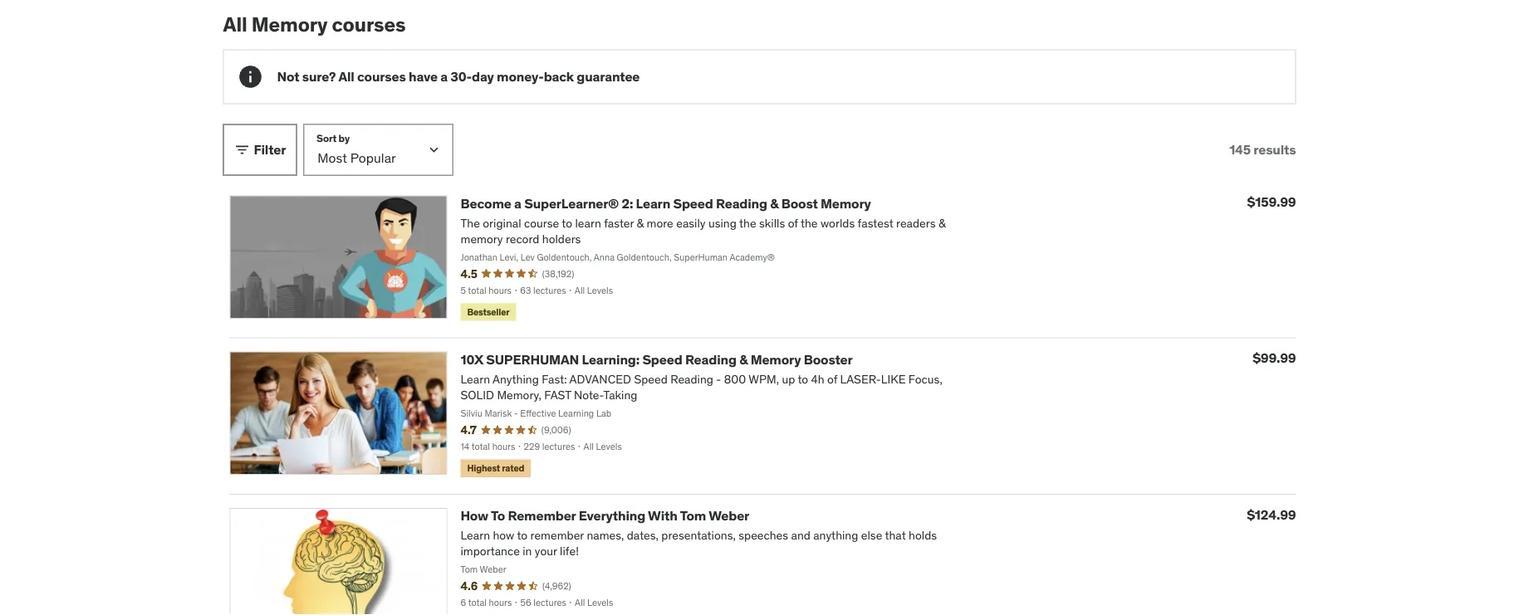 Task type: vqa. For each thing, say whether or not it's contained in the screenshot.
'roulette'
no



Task type: describe. For each thing, give the bounding box(es) containing it.
0 vertical spatial courses
[[332, 11, 406, 36]]

tom
[[680, 507, 706, 524]]

10x
[[461, 351, 483, 368]]

to
[[491, 507, 505, 524]]

learning:
[[582, 351, 640, 368]]

10x superhuman learning: speed reading & memory booster
[[461, 351, 853, 368]]

with
[[648, 507, 678, 524]]

have
[[409, 68, 438, 85]]

2:
[[622, 195, 633, 212]]

how
[[461, 507, 489, 524]]

1 vertical spatial courses
[[357, 68, 406, 85]]

back
[[544, 68, 574, 85]]

weber
[[709, 507, 749, 524]]

1 vertical spatial &
[[739, 351, 748, 368]]

booster
[[804, 351, 853, 368]]

boost
[[781, 195, 818, 212]]

filter
[[254, 141, 286, 158]]

learn
[[636, 195, 670, 212]]

how to remember everything with tom weber link
[[461, 507, 749, 524]]

superlearner®
[[524, 195, 619, 212]]

1 vertical spatial speed
[[642, 351, 682, 368]]

guarantee
[[577, 68, 640, 85]]

how to remember everything with tom weber
[[461, 507, 749, 524]]

superhuman
[[486, 351, 579, 368]]

2 horizontal spatial memory
[[821, 195, 871, 212]]

results
[[1254, 141, 1296, 158]]

money-
[[497, 68, 544, 85]]

10x superhuman learning: speed reading & memory booster link
[[461, 351, 853, 368]]



Task type: locate. For each thing, give the bounding box(es) containing it.
a left '30-'
[[441, 68, 448, 85]]

memory up 'not'
[[251, 11, 328, 36]]

0 vertical spatial a
[[441, 68, 448, 85]]

speed right learning:
[[642, 351, 682, 368]]

filter button
[[223, 124, 297, 176]]

$99.99
[[1253, 350, 1296, 367]]

become a superlearner® 2: learn speed reading & boost memory
[[461, 195, 871, 212]]

$159.99
[[1247, 194, 1296, 211]]

2 vertical spatial memory
[[751, 351, 801, 368]]

0 vertical spatial all
[[223, 11, 247, 36]]

1 horizontal spatial all
[[338, 68, 354, 85]]

remember
[[508, 507, 576, 524]]

1 vertical spatial all
[[338, 68, 354, 85]]

1 horizontal spatial &
[[770, 195, 779, 212]]

courses
[[332, 11, 406, 36], [357, 68, 406, 85]]

memory right the boost
[[821, 195, 871, 212]]

0 horizontal spatial a
[[441, 68, 448, 85]]

0 vertical spatial memory
[[251, 11, 328, 36]]

speed
[[673, 195, 713, 212], [642, 351, 682, 368]]

&
[[770, 195, 779, 212], [739, 351, 748, 368]]

145 results
[[1230, 141, 1296, 158]]

reading
[[716, 195, 767, 212], [685, 351, 737, 368]]

$124.99
[[1247, 506, 1296, 523]]

0 vertical spatial reading
[[716, 195, 767, 212]]

0 horizontal spatial &
[[739, 351, 748, 368]]

speed right 'learn'
[[673, 195, 713, 212]]

become a superlearner® 2: learn speed reading & boost memory link
[[461, 195, 871, 212]]

memory
[[251, 11, 328, 36], [821, 195, 871, 212], [751, 351, 801, 368]]

0 vertical spatial &
[[770, 195, 779, 212]]

all
[[223, 11, 247, 36], [338, 68, 354, 85]]

0 horizontal spatial memory
[[251, 11, 328, 36]]

everything
[[579, 507, 645, 524]]

become
[[461, 195, 511, 212]]

1 vertical spatial reading
[[685, 351, 737, 368]]

courses left have
[[357, 68, 406, 85]]

small image
[[234, 142, 250, 158]]

1 horizontal spatial memory
[[751, 351, 801, 368]]

sure?
[[302, 68, 336, 85]]

day
[[472, 68, 494, 85]]

1 vertical spatial memory
[[821, 195, 871, 212]]

0 vertical spatial speed
[[673, 195, 713, 212]]

all memory courses
[[223, 11, 406, 36]]

145 results status
[[1230, 141, 1296, 158]]

courses up sure?
[[332, 11, 406, 36]]

30-
[[451, 68, 472, 85]]

1 horizontal spatial a
[[514, 195, 521, 212]]

145
[[1230, 141, 1251, 158]]

0 horizontal spatial all
[[223, 11, 247, 36]]

not sure? all courses have a 30-day money-back guarantee
[[277, 68, 640, 85]]

a right become
[[514, 195, 521, 212]]

a
[[441, 68, 448, 85], [514, 195, 521, 212]]

not
[[277, 68, 299, 85]]

1 vertical spatial a
[[514, 195, 521, 212]]

memory left the booster
[[751, 351, 801, 368]]



